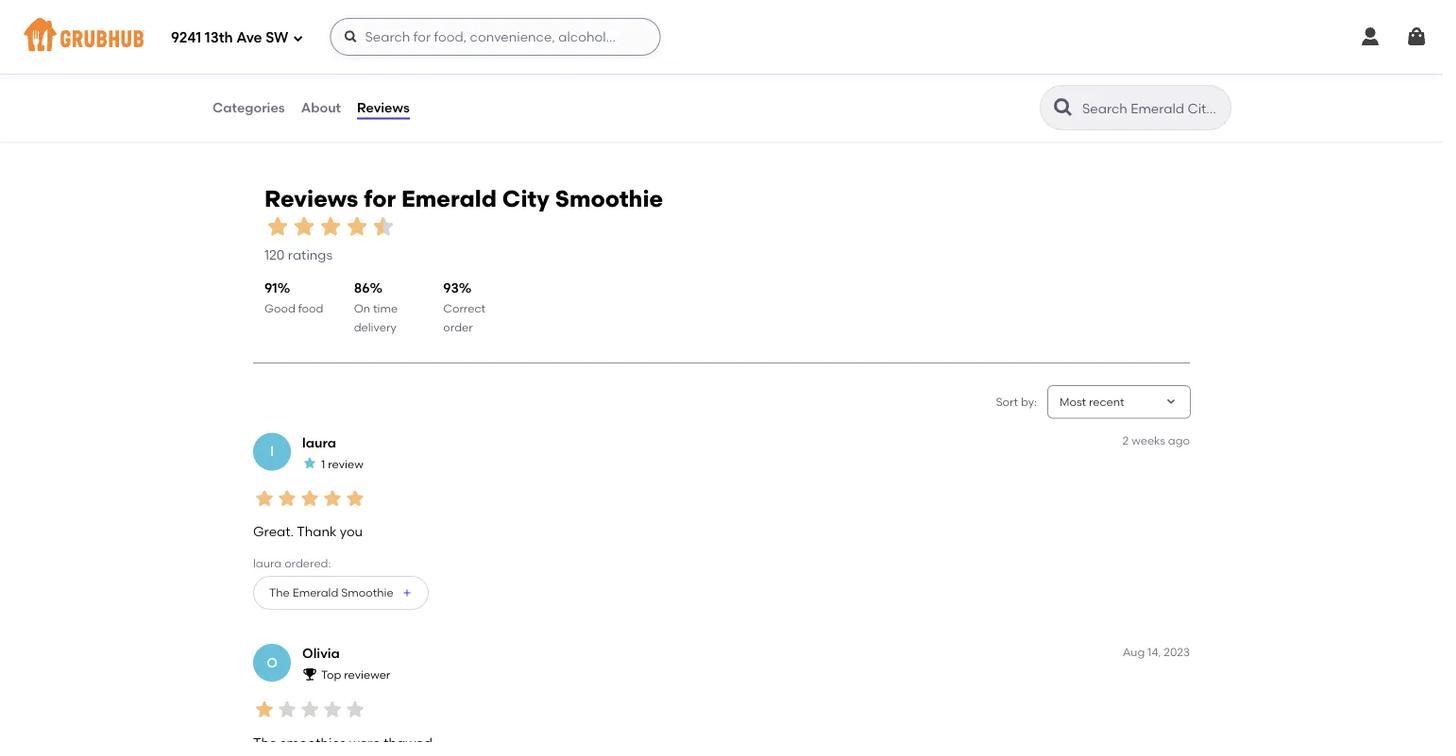 Task type: locate. For each thing, give the bounding box(es) containing it.
reviews up '120 ratings'
[[265, 185, 358, 212]]

9241
[[171, 29, 201, 46]]

0 vertical spatial laura
[[302, 434, 336, 450]]

120 ratings
[[265, 246, 333, 263]]

reviews for reviews
[[357, 100, 410, 116]]

sw
[[266, 29, 289, 46]]

0 vertical spatial reviews
[[357, 100, 410, 116]]

93
[[443, 280, 459, 296]]

1 horizontal spatial emerald
[[402, 185, 497, 212]]

1 horizontal spatial ratings
[[485, 44, 529, 60]]

smoothie
[[555, 185, 663, 212], [341, 586, 394, 600]]

1 horizontal spatial delivery
[[354, 320, 397, 334]]

0 horizontal spatial ratings
[[288, 246, 333, 263]]

about
[[301, 100, 341, 116]]

laura down the great.
[[253, 556, 282, 570]]

91
[[265, 280, 278, 296]]

14,
[[1148, 645, 1161, 659]]

1 horizontal spatial laura
[[302, 434, 336, 450]]

delivery inside 30–45 min $5.49 delivery
[[270, 40, 312, 53]]

caret down icon image
[[1164, 395, 1179, 410]]

reviews right about at top left
[[357, 100, 410, 116]]

emerald right for on the top of page
[[402, 185, 497, 212]]

0 horizontal spatial min
[[275, 23, 296, 37]]

delivery inside "35–50 min $7.49 delivery"
[[605, 40, 648, 53]]

categories button
[[212, 74, 286, 142]]

ago
[[1169, 434, 1190, 448]]

86 on time delivery
[[354, 280, 398, 334]]

86
[[354, 280, 370, 296]]

reviews for emerald city smoothie
[[265, 185, 663, 212]]

time
[[373, 301, 398, 315]]

1 review
[[321, 457, 363, 471]]

1 horizontal spatial svg image
[[343, 29, 359, 44]]

Search Emerald City Smoothie search field
[[1081, 99, 1225, 117]]

2
[[1123, 434, 1129, 448]]

ratings
[[485, 44, 529, 60], [288, 246, 333, 263]]

top reviewer
[[321, 668, 390, 682]]

min for 35–50
[[613, 23, 633, 37]]

delivery for 35–50
[[605, 40, 648, 53]]

0 horizontal spatial delivery
[[270, 40, 312, 53]]

$5.49
[[239, 40, 267, 53]]

smoothie right the city
[[555, 185, 663, 212]]

delivery right $5.49
[[270, 40, 312, 53]]

1 horizontal spatial smoothie
[[555, 185, 663, 212]]

min
[[275, 23, 296, 37], [613, 23, 633, 37]]

min inside 30–45 min $5.49 delivery
[[275, 23, 296, 37]]

delivery inside 86 on time delivery
[[354, 320, 397, 334]]

1 horizontal spatial min
[[613, 23, 633, 37]]

1 min from the left
[[275, 23, 296, 37]]

for
[[364, 185, 396, 212]]

delivery down time
[[354, 320, 397, 334]]

reviews inside 'button'
[[357, 100, 410, 116]]

$7.49
[[577, 40, 602, 53]]

top
[[321, 668, 341, 682]]

delivery right $7.49
[[605, 40, 648, 53]]

delivery for 86
[[354, 320, 397, 334]]

1 vertical spatial emerald
[[293, 586, 339, 600]]

laura up 1
[[302, 434, 336, 450]]

11 ratings
[[472, 44, 529, 60]]

order
[[443, 320, 473, 334]]

1 vertical spatial ratings
[[288, 246, 333, 263]]

reviewer
[[344, 668, 390, 682]]

min right 30–45
[[275, 23, 296, 37]]

delivery
[[270, 40, 312, 53], [605, 40, 648, 53], [354, 320, 397, 334]]

star icon image
[[454, 22, 469, 38], [469, 22, 484, 38], [484, 22, 499, 38], [499, 22, 514, 38], [499, 22, 514, 38], [514, 22, 529, 38], [265, 214, 291, 240], [291, 214, 317, 240], [317, 214, 344, 240], [344, 214, 370, 240], [370, 214, 397, 240], [370, 214, 397, 240], [302, 456, 317, 471], [253, 487, 276, 510], [276, 487, 299, 510], [299, 487, 321, 510], [321, 487, 344, 510], [344, 487, 367, 510], [253, 699, 276, 721], [276, 699, 299, 721], [299, 699, 321, 721], [321, 699, 344, 721], [344, 699, 367, 721]]

2023
[[1164, 645, 1190, 659]]

2 min from the left
[[613, 23, 633, 37]]

0 vertical spatial ratings
[[485, 44, 529, 60]]

min inside "35–50 min $7.49 delivery"
[[613, 23, 633, 37]]

about button
[[300, 74, 342, 142]]

13th
[[205, 29, 233, 46]]

most
[[1060, 395, 1086, 409]]

0 vertical spatial emerald
[[402, 185, 497, 212]]

svg image
[[1406, 26, 1428, 48], [343, 29, 359, 44], [292, 33, 304, 44]]

1 vertical spatial laura
[[253, 556, 282, 570]]

correct
[[443, 301, 486, 315]]

laura for laura
[[302, 434, 336, 450]]

0 horizontal spatial laura
[[253, 556, 282, 570]]

ratings right 11 at the left of page
[[485, 44, 529, 60]]

emerald down ordered:
[[293, 586, 339, 600]]

emerald
[[402, 185, 497, 212], [293, 586, 339, 600]]

min right 35–50
[[613, 23, 633, 37]]

1 vertical spatial reviews
[[265, 185, 358, 212]]

ratings for 120 ratings
[[288, 246, 333, 263]]

9241 13th ave sw
[[171, 29, 289, 46]]

ave
[[236, 29, 262, 46]]

reviews
[[357, 100, 410, 116], [265, 185, 358, 212]]

1 vertical spatial smoothie
[[341, 586, 394, 600]]

olivia
[[302, 646, 340, 662]]

0 horizontal spatial emerald
[[293, 586, 339, 600]]

0 horizontal spatial smoothie
[[341, 586, 394, 600]]

smoothie left plus icon
[[341, 586, 394, 600]]

laura
[[302, 434, 336, 450], [253, 556, 282, 570]]

2 horizontal spatial delivery
[[605, 40, 648, 53]]

ratings right 120
[[288, 246, 333, 263]]

1
[[321, 457, 325, 471]]



Task type: describe. For each thing, give the bounding box(es) containing it.
main navigation navigation
[[0, 0, 1444, 74]]

2 weeks ago
[[1123, 434, 1190, 448]]

review
[[328, 457, 363, 471]]

thank
[[297, 524, 337, 540]]

weeks
[[1132, 434, 1166, 448]]

91 good food
[[265, 280, 323, 315]]

categories
[[213, 100, 285, 116]]

30–45 min $5.49 delivery
[[239, 23, 312, 53]]

aug
[[1123, 645, 1145, 659]]

35–50 min $7.49 delivery
[[577, 23, 648, 53]]

reviews for reviews for emerald city smoothie
[[265, 185, 358, 212]]

93 correct order
[[443, 280, 486, 334]]

city
[[502, 185, 550, 212]]

the emerald smoothie button
[[253, 576, 429, 610]]

on
[[354, 301, 370, 315]]

the
[[269, 586, 290, 600]]

0 vertical spatial smoothie
[[555, 185, 663, 212]]

svg image
[[1360, 26, 1382, 48]]

Search for food, convenience, alcohol... search field
[[330, 18, 661, 56]]

30–45
[[239, 23, 272, 37]]

2 horizontal spatial svg image
[[1406, 26, 1428, 48]]

delivery for 30–45
[[270, 40, 312, 53]]

great. thank you
[[253, 524, 363, 540]]

search icon image
[[1052, 96, 1075, 119]]

laura ordered:
[[253, 556, 331, 570]]

sort by:
[[996, 395, 1037, 409]]

aug 14, 2023
[[1123, 645, 1190, 659]]

smoothie inside button
[[341, 586, 394, 600]]

you
[[340, 524, 363, 540]]

reviews button
[[356, 74, 411, 142]]

great.
[[253, 524, 294, 540]]

plus icon image
[[401, 587, 413, 599]]

food
[[298, 301, 323, 315]]

most recent
[[1060, 395, 1125, 409]]

0 horizontal spatial svg image
[[292, 33, 304, 44]]

sort
[[996, 395, 1019, 409]]

120
[[265, 246, 285, 263]]

l
[[270, 444, 274, 460]]

the emerald smoothie
[[269, 586, 394, 600]]

min for 30–45
[[275, 23, 296, 37]]

o
[[267, 655, 278, 671]]

by:
[[1021, 395, 1037, 409]]

good
[[265, 301, 296, 315]]

trophy icon image
[[302, 667, 317, 682]]

35–50
[[577, 23, 610, 37]]

laura for laura ordered:
[[253, 556, 282, 570]]

11
[[472, 44, 482, 60]]

recent
[[1089, 395, 1125, 409]]

ordered:
[[285, 556, 331, 570]]

ratings for 11 ratings
[[485, 44, 529, 60]]

emerald inside button
[[293, 586, 339, 600]]

Sort by: field
[[1060, 394, 1125, 410]]



Task type: vqa. For each thing, say whether or not it's contained in the screenshot.
laura ordered: at the bottom of the page
yes



